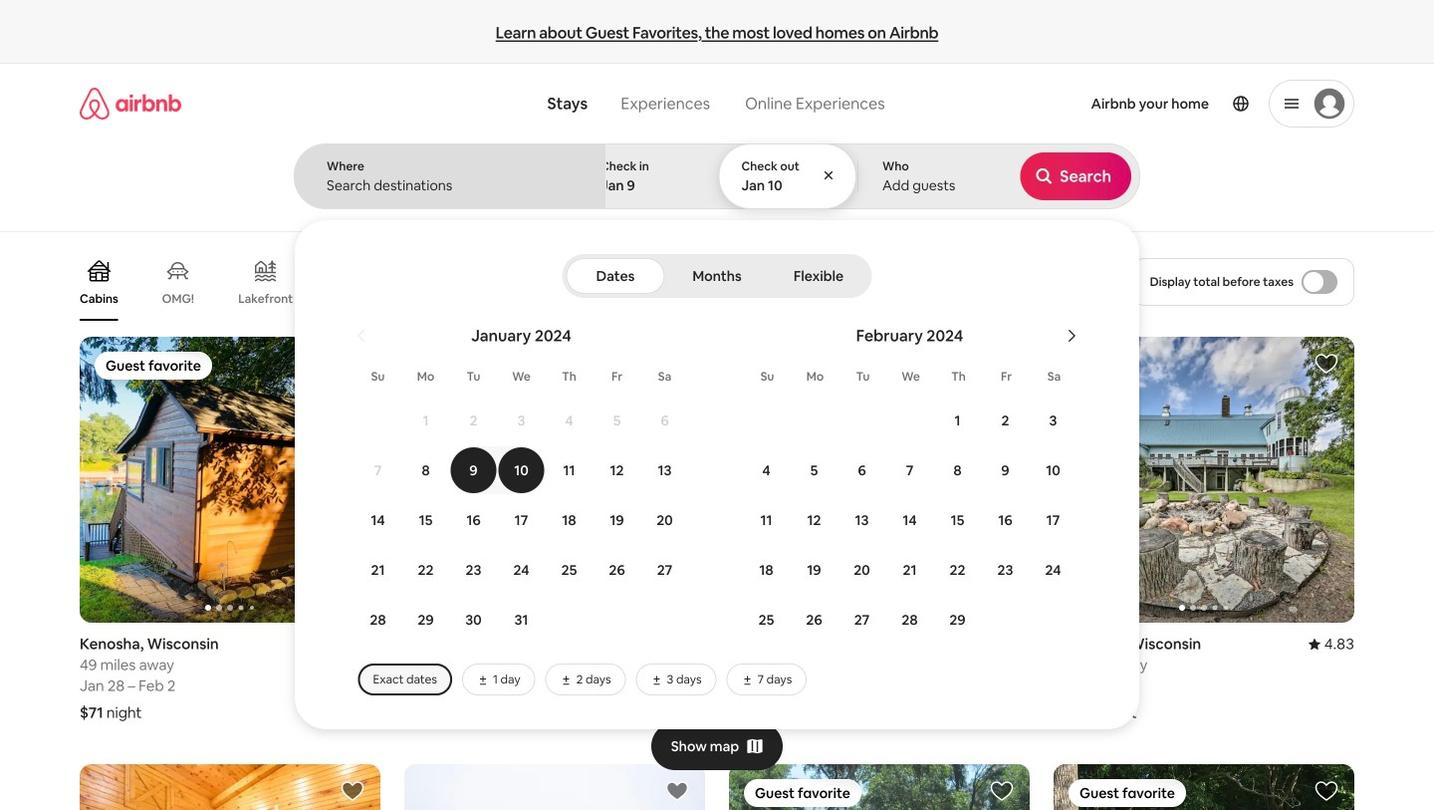 Task type: describe. For each thing, give the bounding box(es) containing it.
add to wishlist: walworth, wisconsin image
[[1315, 352, 1339, 376]]

add to wishlist: trevor, wisconsin image
[[666, 352, 690, 376]]

add to wishlist: mokena, illinois image
[[666, 779, 690, 803]]

what can we help you find? tab list
[[532, 82, 728, 126]]

add to wishlist: sawyer, michigan image
[[1315, 779, 1339, 803]]

add to wishlist: porter, indiana image
[[991, 779, 1014, 803]]



Task type: locate. For each thing, give the bounding box(es) containing it.
add to wishlist: lake geneva, wisconsin image
[[991, 352, 1014, 376]]

4.83 out of 5 average rating image
[[1309, 635, 1355, 654]]

group
[[80, 243, 1014, 321], [80, 337, 381, 623], [405, 337, 706, 623], [729, 337, 1030, 623], [1054, 337, 1355, 623], [80, 764, 381, 810], [405, 764, 706, 810], [729, 764, 1030, 810], [1054, 764, 1355, 810]]

tab list
[[567, 254, 868, 298]]

Search destinations field
[[327, 176, 544, 194]]

profile element
[[917, 64, 1355, 143]]

None search field
[[294, 64, 1435, 729]]

calendar application
[[318, 304, 1435, 696]]

add to wishlist: pontiac, illinois image
[[341, 779, 365, 803]]

tab panel
[[294, 143, 1435, 729]]



Task type: vqa. For each thing, say whether or not it's contained in the screenshot.
Add to wishlist: Mokena, Illinois image
yes



